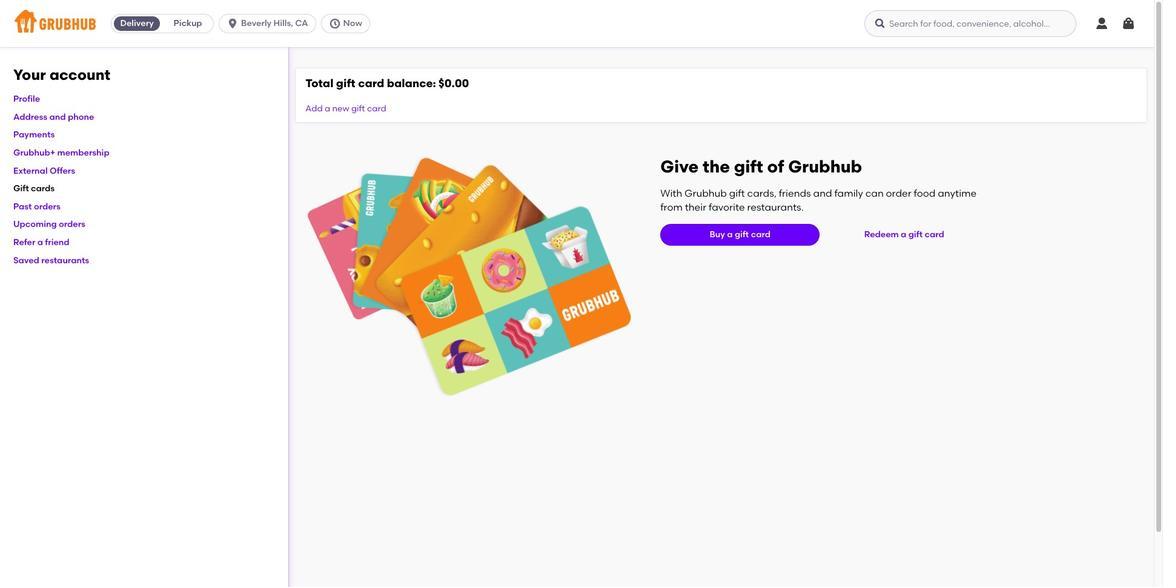 Task type: vqa. For each thing, say whether or not it's contained in the screenshot.
the Ranch
no



Task type: locate. For each thing, give the bounding box(es) containing it.
gift inside 'with grubhub gift cards, friends and family can order food anytime from their favorite restaurants.'
[[729, 188, 745, 199]]

gift right buy
[[735, 230, 749, 240]]

redeem a gift card
[[864, 230, 944, 240]]

gift for give the gift of grubhub
[[734, 157, 763, 177]]

0 horizontal spatial and
[[49, 112, 66, 122]]

card down restaurants.
[[751, 230, 771, 240]]

give the gift of grubhub
[[661, 157, 862, 177]]

0 vertical spatial orders
[[34, 202, 60, 212]]

orders up friend at the top left
[[59, 220, 85, 230]]

upcoming
[[13, 220, 57, 230]]

1 vertical spatial orders
[[59, 220, 85, 230]]

1 horizontal spatial svg image
[[874, 18, 886, 30]]

and
[[49, 112, 66, 122], [813, 188, 832, 199]]

friend
[[45, 237, 69, 248]]

0 vertical spatial and
[[49, 112, 66, 122]]

buy
[[710, 230, 725, 240]]

gift right new
[[351, 104, 365, 114]]

pickup button
[[162, 14, 213, 33]]

a right buy
[[727, 230, 733, 240]]

hills,
[[274, 18, 293, 28]]

the
[[703, 157, 730, 177]]

svg image
[[1121, 16, 1136, 31], [227, 18, 239, 30], [874, 18, 886, 30]]

0 vertical spatial grubhub
[[788, 157, 862, 177]]

restaurants
[[41, 255, 89, 266]]

gift
[[336, 76, 355, 90], [351, 104, 365, 114], [734, 157, 763, 177], [729, 188, 745, 199], [735, 230, 749, 240], [909, 230, 923, 240]]

grubhub up "their"
[[685, 188, 727, 199]]

beverly hills, ca
[[241, 18, 308, 28]]

saved restaurants
[[13, 255, 89, 266]]

grubhub inside 'with grubhub gift cards, friends and family can order food anytime from their favorite restaurants.'
[[685, 188, 727, 199]]

refer a friend link
[[13, 237, 69, 248]]

card
[[358, 76, 384, 90], [367, 104, 386, 114], [751, 230, 771, 240], [925, 230, 944, 240]]

card down food
[[925, 230, 944, 240]]

beverly
[[241, 18, 272, 28]]

grubhub
[[788, 157, 862, 177], [685, 188, 727, 199]]

restaurants.
[[747, 202, 804, 213]]

a right redeem
[[901, 230, 907, 240]]

external
[[13, 166, 48, 176]]

a inside button
[[901, 230, 907, 240]]

1 vertical spatial and
[[813, 188, 832, 199]]

grubhub+
[[13, 148, 55, 158]]

external offers
[[13, 166, 75, 176]]

a
[[325, 104, 330, 114], [727, 230, 733, 240], [901, 230, 907, 240], [37, 237, 43, 248]]

beverly hills, ca button
[[219, 14, 321, 33]]

card down 'total gift card balance: $0.00'
[[367, 104, 386, 114]]

grubhub+ membership
[[13, 148, 109, 158]]

orders up 'upcoming orders' link
[[34, 202, 60, 212]]

a for redeem
[[901, 230, 907, 240]]

1 horizontal spatial and
[[813, 188, 832, 199]]

gift up favorite
[[729, 188, 745, 199]]

gift up add a new gift card
[[336, 76, 355, 90]]

buy a gift card link
[[661, 224, 820, 246]]

0 horizontal spatial grubhub
[[685, 188, 727, 199]]

redeem a gift card button
[[860, 224, 949, 246]]

svg image inside beverly hills, ca button
[[227, 18, 239, 30]]

1 horizontal spatial svg image
[[1095, 16, 1109, 31]]

cards,
[[747, 188, 777, 199]]

card up add a new gift card
[[358, 76, 384, 90]]

main navigation navigation
[[0, 0, 1154, 47]]

a for refer
[[37, 237, 43, 248]]

and left family
[[813, 188, 832, 199]]

a left new
[[325, 104, 330, 114]]

and left "phone"
[[49, 112, 66, 122]]

gift left of
[[734, 157, 763, 177]]

delivery button
[[112, 14, 162, 33]]

favorite
[[709, 202, 745, 213]]

orders
[[34, 202, 60, 212], [59, 220, 85, 230]]

grubhub up 'with grubhub gift cards, friends and family can order food anytime from their favorite restaurants.'
[[788, 157, 862, 177]]

gift inside button
[[909, 230, 923, 240]]

can
[[866, 188, 884, 199]]

gift cards link
[[13, 184, 55, 194]]

a right the refer
[[37, 237, 43, 248]]

svg image
[[1095, 16, 1109, 31], [329, 18, 341, 30]]

total
[[306, 76, 334, 90]]

from
[[661, 202, 683, 213]]

now button
[[321, 14, 375, 33]]

redeem
[[864, 230, 899, 240]]

balance:
[[387, 76, 436, 90]]

past
[[13, 202, 32, 212]]

gift right redeem
[[909, 230, 923, 240]]

your
[[13, 66, 46, 84]]

friends
[[779, 188, 811, 199]]

0 horizontal spatial svg image
[[329, 18, 341, 30]]

gift card image
[[308, 157, 631, 398]]

0 horizontal spatial svg image
[[227, 18, 239, 30]]

of
[[767, 157, 784, 177]]

new
[[332, 104, 349, 114]]

address and phone link
[[13, 112, 94, 122]]

now
[[343, 18, 362, 28]]

$0.00
[[439, 76, 469, 90]]

card inside button
[[925, 230, 944, 240]]

1 vertical spatial grubhub
[[685, 188, 727, 199]]

payments
[[13, 130, 55, 140]]

profile link
[[13, 94, 40, 104]]



Task type: describe. For each thing, give the bounding box(es) containing it.
with
[[661, 188, 682, 199]]

your account
[[13, 66, 110, 84]]

orders for past orders
[[34, 202, 60, 212]]

gift cards
[[13, 184, 55, 194]]

gift for redeem a gift card
[[909, 230, 923, 240]]

a for add
[[325, 104, 330, 114]]

membership
[[57, 148, 109, 158]]

1 horizontal spatial grubhub
[[788, 157, 862, 177]]

address
[[13, 112, 47, 122]]

and inside 'with grubhub gift cards, friends and family can order food anytime from their favorite restaurants.'
[[813, 188, 832, 199]]

refer a friend
[[13, 237, 69, 248]]

with grubhub gift cards, friends and family can order food anytime from their favorite restaurants.
[[661, 188, 977, 213]]

a for buy
[[727, 230, 733, 240]]

saved restaurants link
[[13, 255, 89, 266]]

add
[[306, 104, 323, 114]]

food
[[914, 188, 936, 199]]

add a new gift card
[[306, 104, 386, 114]]

upcoming orders
[[13, 220, 85, 230]]

account
[[49, 66, 110, 84]]

2 horizontal spatial svg image
[[1121, 16, 1136, 31]]

profile
[[13, 94, 40, 104]]

family
[[835, 188, 863, 199]]

address and phone
[[13, 112, 94, 122]]

pickup
[[174, 18, 202, 28]]

order
[[886, 188, 912, 199]]

svg image inside now 'button'
[[329, 18, 341, 30]]

delivery
[[120, 18, 154, 28]]

grubhub+ membership link
[[13, 148, 109, 158]]

orders for upcoming orders
[[59, 220, 85, 230]]

gift for with grubhub gift cards, friends and family can order food anytime from their favorite restaurants.
[[729, 188, 745, 199]]

give
[[661, 157, 699, 177]]

gift
[[13, 184, 29, 194]]

total gift card balance: $0.00
[[306, 76, 469, 90]]

past orders
[[13, 202, 60, 212]]

offers
[[50, 166, 75, 176]]

payments link
[[13, 130, 55, 140]]

past orders link
[[13, 202, 60, 212]]

their
[[685, 202, 707, 213]]

upcoming orders link
[[13, 220, 85, 230]]

buy a gift card
[[710, 230, 771, 240]]

anytime
[[938, 188, 977, 199]]

external offers link
[[13, 166, 75, 176]]

saved
[[13, 255, 39, 266]]

Search for food, convenience, alcohol... search field
[[865, 10, 1077, 37]]

refer
[[13, 237, 35, 248]]

cards
[[31, 184, 55, 194]]

phone
[[68, 112, 94, 122]]

gift for buy a gift card
[[735, 230, 749, 240]]

ca
[[295, 18, 308, 28]]



